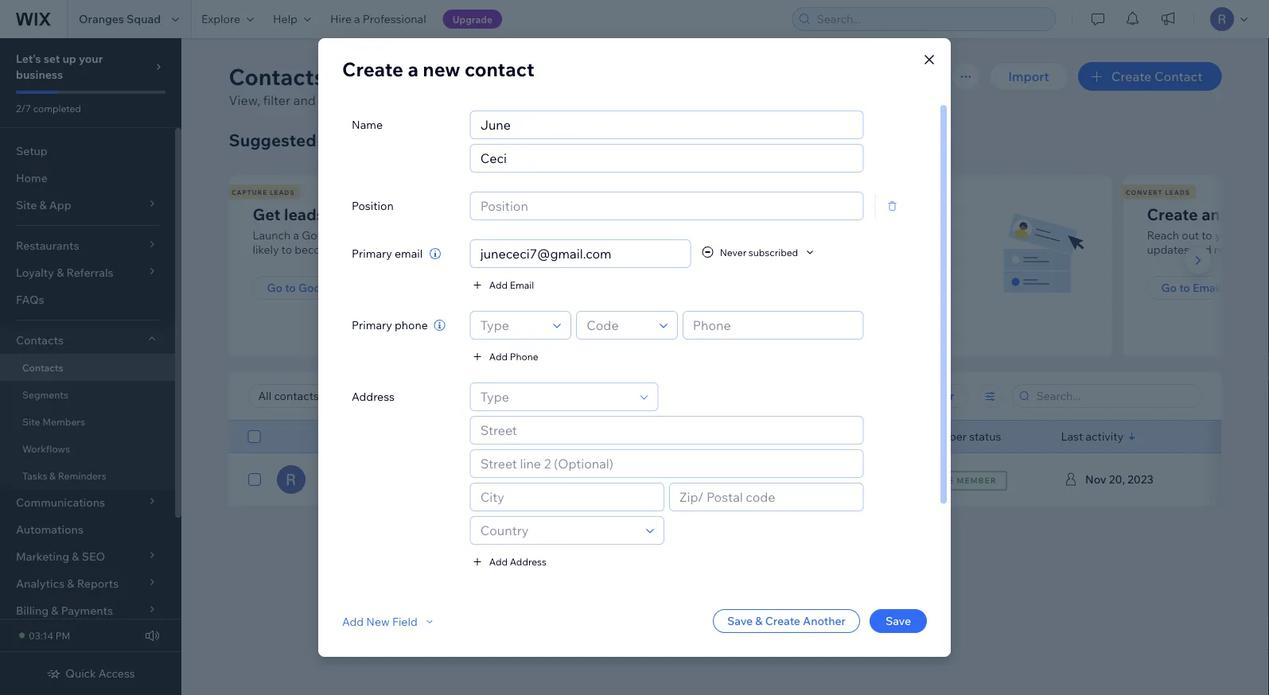 Task type: vqa. For each thing, say whether or not it's contained in the screenshot.
can
no



Task type: locate. For each thing, give the bounding box(es) containing it.
Phone field
[[688, 312, 858, 339]]

importing
[[787, 228, 838, 242]]

1 vertical spatial site
[[933, 476, 954, 486]]

contacts button
[[0, 327, 175, 354]]

go down 'reach'
[[1162, 281, 1177, 295]]

manage
[[319, 92, 367, 108]]

you
[[347, 129, 377, 150]]

create
[[342, 57, 404, 81], [1112, 68, 1152, 84], [1147, 204, 1198, 224], [765, 614, 801, 628]]

0 vertical spatial phone
[[510, 351, 539, 363]]

up
[[62, 52, 76, 66]]

1 type field from the top
[[476, 312, 549, 339]]

a right hire
[[354, 12, 360, 26]]

create for create contact
[[1112, 68, 1152, 84]]

First name field
[[476, 111, 858, 138]]

email inside create an email c reach out to your subsc
[[1224, 204, 1265, 224]]

0 vertical spatial site
[[22, 416, 40, 428]]

2 save from the left
[[886, 614, 911, 628]]

ads down with
[[343, 228, 363, 242]]

to down out
[[1180, 281, 1191, 295]]

quick
[[66, 667, 96, 681]]

a inside 'hire a professional' link
[[354, 12, 360, 26]]

add down people
[[489, 279, 508, 291]]

1 horizontal spatial contact
[[783, 204, 841, 224]]

save & create another button
[[713, 610, 860, 634]]

1 primary from the top
[[352, 247, 392, 261]]

marketin
[[1224, 281, 1270, 295]]

2 vertical spatial contacts
[[22, 362, 63, 374]]

phone up street line 2 (optional) field
[[646, 430, 679, 444]]

1 vertical spatial leads.
[[340, 243, 370, 257]]

0 horizontal spatial leads
[[270, 188, 295, 196]]

primary for primary phone
[[352, 318, 392, 332]]

Position field
[[476, 193, 858, 220]]

1 vertical spatial address
[[784, 430, 827, 444]]

add phone button
[[470, 349, 539, 364]]

contact inside grow your contact list add contacts by importing them via gmail or a csv file.
[[783, 204, 841, 224]]

google down become
[[298, 281, 337, 295]]

1 vertical spatial email
[[395, 247, 423, 261]]

and right customers
[[528, 92, 550, 108]]

0 horizontal spatial address
[[352, 390, 395, 404]]

create up all on the left of page
[[342, 57, 404, 81]]

email
[[1224, 204, 1265, 224], [395, 247, 423, 261]]

Zip/ Postal code field
[[675, 484, 858, 511]]

1 horizontal spatial leads
[[1165, 188, 1191, 196]]

contact up customers
[[465, 57, 535, 81]]

go for create
[[1162, 281, 1177, 295]]

to right out
[[1202, 228, 1213, 242]]

leads
[[270, 188, 295, 196], [1165, 188, 1191, 196]]

& inside button
[[756, 614, 763, 628]]

likely
[[253, 243, 279, 257]]

create for create a new contact
[[342, 57, 404, 81]]

add new field
[[342, 615, 418, 629]]

email up subsc
[[1224, 204, 1265, 224]]

2 vertical spatial address
[[510, 556, 547, 568]]

member
[[923, 430, 967, 444], [957, 476, 997, 486]]

help button
[[263, 0, 321, 38]]

primary left phone
[[352, 318, 392, 332]]

hire
[[330, 12, 352, 26]]

to inside create an email c reach out to your subsc
[[1202, 228, 1213, 242]]

to down launch
[[281, 243, 292, 257]]

1 vertical spatial ads
[[343, 228, 363, 242]]

20,
[[1109, 473, 1125, 487]]

1 go from the left
[[267, 281, 283, 295]]

add inside button
[[489, 556, 508, 568]]

member left status
[[923, 430, 967, 444]]

add up 'csv'
[[700, 228, 722, 242]]

contact up importing
[[783, 204, 841, 224]]

site down member status
[[933, 476, 954, 486]]

leads.
[[553, 92, 588, 108], [340, 243, 370, 257]]

site inside "link"
[[22, 416, 40, 428]]

list
[[226, 176, 1270, 357]]

0 vertical spatial contact
[[465, 57, 535, 81]]

contacts up segments at the left of page
[[22, 362, 63, 374]]

2 vertical spatial ads
[[340, 281, 360, 295]]

tasks & reminders
[[22, 470, 106, 482]]

1 vertical spatial primary
[[352, 318, 392, 332]]

2 primary from the top
[[352, 318, 392, 332]]

Type field
[[476, 312, 549, 339], [476, 384, 636, 411]]

an
[[1202, 204, 1221, 224]]

more
[[696, 188, 719, 196]]

let's set up your business
[[16, 52, 103, 82]]

&
[[49, 470, 56, 482], [756, 614, 763, 628]]

go inside button
[[267, 281, 283, 295]]

2/7 completed
[[16, 102, 81, 114]]

1 horizontal spatial phone
[[646, 430, 679, 444]]

google up become
[[302, 228, 340, 242]]

convert leads
[[1126, 188, 1191, 196]]

1 leads from the left
[[270, 188, 295, 196]]

member down status
[[957, 476, 997, 486]]

0 horizontal spatial save
[[727, 614, 753, 628]]

0 vertical spatial contacts
[[229, 62, 326, 90]]

add
[[700, 228, 722, 242], [489, 279, 508, 291], [489, 351, 508, 363], [489, 556, 508, 568], [342, 615, 364, 629]]

& for save
[[756, 614, 763, 628]]

via
[[870, 228, 885, 242]]

phone down "add email"
[[510, 351, 539, 363]]

& left another
[[756, 614, 763, 628]]

1 horizontal spatial &
[[756, 614, 763, 628]]

add down country "field"
[[489, 556, 508, 568]]

0 horizontal spatial phone
[[510, 351, 539, 363]]

primary
[[352, 247, 392, 261], [352, 318, 392, 332]]

ads up target
[[425, 204, 454, 224]]

add phone
[[489, 351, 539, 363]]

nov 20, 2023
[[1085, 473, 1154, 487]]

1 vertical spatial &
[[756, 614, 763, 628]]

contacts up filter
[[229, 62, 326, 90]]

never
[[720, 246, 747, 258]]

1 horizontal spatial go
[[1162, 281, 1177, 295]]

1 vertical spatial contact
[[783, 204, 841, 224]]

automations link
[[0, 517, 175, 544]]

type field down "add phone"
[[476, 384, 636, 411]]

site for site member
[[933, 476, 954, 486]]

quick access button
[[46, 667, 135, 681]]

0 horizontal spatial leads.
[[340, 243, 370, 257]]

type field up "add phone"
[[476, 312, 549, 339]]

upgrade
[[453, 13, 493, 25]]

leads. down with
[[340, 243, 370, 257]]

google up "campaign"
[[365, 204, 421, 224]]

help
[[273, 12, 298, 26]]

ads down primary email
[[340, 281, 360, 295]]

Last name field
[[476, 145, 858, 172]]

Unsaved view field
[[254, 385, 364, 408]]

to down become
[[285, 281, 296, 295]]

1 horizontal spatial site
[[933, 476, 954, 486]]

0 vertical spatial primary
[[352, 247, 392, 261]]

capture leads
[[232, 188, 295, 196]]

rubyanndersson@gmail.com
[[507, 473, 658, 487]]

professional
[[363, 12, 426, 26]]

import button
[[990, 62, 1069, 91]]

& inside the sidebar element
[[49, 470, 56, 482]]

go
[[267, 281, 283, 295], [1162, 281, 1177, 295]]

google inside button
[[298, 281, 337, 295]]

your
[[79, 52, 103, 66], [401, 92, 427, 108], [745, 204, 779, 224], [1215, 228, 1239, 242]]

your right of
[[401, 92, 427, 108]]

reminders
[[58, 470, 106, 482]]

0 horizontal spatial go
[[267, 281, 283, 295]]

create inside create an email c reach out to your subsc
[[1147, 204, 1198, 224]]

1 vertical spatial type field
[[476, 384, 636, 411]]

address
[[352, 390, 395, 404], [784, 430, 827, 444], [510, 556, 547, 568]]

contacts down faqs
[[16, 334, 64, 347]]

2 horizontal spatial address
[[784, 430, 827, 444]]

email left marketin
[[1193, 281, 1222, 295]]

Search... field
[[812, 8, 1051, 30], [1032, 385, 1198, 408]]

contacts inside contacts view, filter and manage all of your site's customers and leads. learn more
[[229, 62, 326, 90]]

save
[[727, 614, 753, 628], [886, 614, 911, 628]]

add inside grow your contact list add contacts by importing them via gmail or a csv file.
[[700, 228, 722, 242]]

squad
[[127, 12, 161, 26]]

a down leads
[[293, 228, 299, 242]]

0 vertical spatial google
[[365, 204, 421, 224]]

email down "campaign"
[[395, 247, 423, 261]]

None checkbox
[[248, 470, 261, 490]]

google
[[365, 204, 421, 224], [302, 228, 340, 242], [298, 281, 337, 295]]

0 vertical spatial &
[[49, 470, 56, 482]]

save & create another
[[727, 614, 846, 628]]

a inside grow your contact list add contacts by importing them via gmail or a csv file.
[[934, 228, 940, 242]]

leads. left learn
[[553, 92, 588, 108]]

leads. inside contacts view, filter and manage all of your site's customers and leads. learn more
[[553, 92, 588, 108]]

add address button
[[470, 555, 547, 569]]

& right "tasks"
[[49, 470, 56, 482]]

2 go from the left
[[1162, 281, 1177, 295]]

contacts inside dropdown button
[[16, 334, 64, 347]]

add left new
[[342, 615, 364, 629]]

primary down "campaign"
[[352, 247, 392, 261]]

and
[[293, 92, 316, 108], [528, 92, 550, 108]]

1 horizontal spatial address
[[510, 556, 547, 568]]

your inside 'let's set up your business'
[[79, 52, 103, 66]]

your right up
[[79, 52, 103, 66]]

name
[[352, 118, 383, 132]]

1 horizontal spatial save
[[886, 614, 911, 628]]

completed
[[33, 102, 81, 114]]

03:14
[[29, 630, 53, 642]]

( 1 )
[[369, 389, 382, 403]]

1 vertical spatial contacts
[[16, 334, 64, 347]]

email down 'email' field in the top of the page
[[510, 279, 534, 291]]

status
[[970, 430, 1002, 444]]

0 horizontal spatial contact
[[465, 57, 535, 81]]

0 horizontal spatial site
[[22, 416, 40, 428]]

1 horizontal spatial and
[[528, 92, 550, 108]]

0 horizontal spatial and
[[293, 92, 316, 108]]

0 vertical spatial type field
[[476, 312, 549, 339]]

site
[[22, 416, 40, 428], [933, 476, 954, 486]]

2 leads from the left
[[1165, 188, 1191, 196]]

field
[[392, 615, 418, 629]]

go inside button
[[1162, 281, 1177, 295]]

leads right convert
[[1165, 188, 1191, 196]]

access
[[99, 667, 135, 681]]

0 vertical spatial address
[[352, 390, 395, 404]]

go to google ads
[[267, 281, 360, 295]]

0 vertical spatial search... field
[[812, 8, 1051, 30]]

1 horizontal spatial leads.
[[553, 92, 588, 108]]

create left the contact
[[1112, 68, 1152, 84]]

1 vertical spatial phone
[[646, 430, 679, 444]]

and right filter
[[293, 92, 316, 108]]

save for save & create another
[[727, 614, 753, 628]]

suggested
[[229, 129, 316, 150]]

for
[[320, 129, 344, 150]]

1 and from the left
[[293, 92, 316, 108]]

2 vertical spatial google
[[298, 281, 337, 295]]

0 vertical spatial leads.
[[553, 92, 588, 108]]

Country field
[[476, 517, 642, 544]]

leads up the get
[[270, 188, 295, 196]]

site down segments at the left of page
[[22, 416, 40, 428]]

1 save from the left
[[727, 614, 753, 628]]

contacts
[[721, 188, 763, 196]]

0 horizontal spatial &
[[49, 470, 56, 482]]

go down likely
[[267, 281, 283, 295]]

& for tasks
[[49, 470, 56, 482]]

site members link
[[0, 408, 175, 435]]

1 horizontal spatial email
[[1224, 204, 1265, 224]]

your down an
[[1215, 228, 1239, 242]]

2 type field from the top
[[476, 384, 636, 411]]

1
[[373, 389, 378, 403]]

a right or
[[934, 228, 940, 242]]

1 vertical spatial google
[[302, 228, 340, 242]]

0 vertical spatial email
[[1224, 204, 1265, 224]]

to left target
[[419, 228, 430, 242]]

03:14 pm
[[29, 630, 70, 642]]

faqs link
[[0, 287, 175, 314]]

create up 'reach'
[[1147, 204, 1198, 224]]

your up contacts
[[745, 204, 779, 224]]

view,
[[229, 92, 260, 108]]

None checkbox
[[248, 427, 261, 447]]

0 vertical spatial member
[[923, 430, 967, 444]]

oranges
[[79, 12, 124, 26]]

add down add email button
[[489, 351, 508, 363]]

get leads with google ads launch a google ads campaign to target people likely to become leads.
[[253, 204, 503, 257]]



Task type: describe. For each thing, give the bounding box(es) containing it.
Code field
[[582, 312, 655, 339]]

contacts
[[724, 228, 769, 242]]

2023
[[1128, 473, 1154, 487]]

contact
[[1155, 68, 1203, 84]]

workflows
[[22, 443, 70, 455]]

add for add phone
[[489, 351, 508, 363]]

contacts for contacts link
[[22, 362, 63, 374]]

a left new
[[408, 57, 419, 81]]

quick access
[[66, 667, 135, 681]]

email inside list
[[1193, 281, 1222, 295]]

last
[[1061, 430, 1084, 444]]

1 vertical spatial member
[[957, 476, 997, 486]]

0 horizontal spatial email
[[395, 247, 423, 261]]

filter button
[[899, 384, 969, 408]]

go to google ads button
[[253, 276, 374, 300]]

get
[[253, 204, 281, 224]]

another
[[803, 614, 846, 628]]

members
[[42, 416, 85, 428]]

add address
[[489, 556, 547, 568]]

campaign
[[365, 228, 417, 242]]

(
[[369, 389, 373, 403]]

tasks & reminders link
[[0, 462, 175, 490]]

position
[[352, 199, 394, 213]]

create an email c reach out to your subsc
[[1147, 204, 1270, 257]]

create contact
[[1112, 68, 1203, 84]]

learn
[[591, 92, 624, 108]]

create left another
[[765, 614, 801, 628]]

create contact button
[[1078, 62, 1222, 91]]

Street line 2 (Optional) field
[[476, 451, 858, 478]]

hire a professional link
[[321, 0, 436, 38]]

gmail
[[888, 228, 918, 242]]

1 vertical spatial search... field
[[1032, 385, 1198, 408]]

c
[[1269, 204, 1270, 224]]

never subscribed button
[[701, 245, 818, 259]]

leads
[[284, 204, 325, 224]]

go to email marketin button
[[1147, 276, 1270, 300]]

pm
[[55, 630, 70, 642]]

City field
[[476, 484, 659, 511]]

address inside button
[[510, 556, 547, 568]]

Email field
[[476, 240, 686, 267]]

all
[[370, 92, 383, 108]]

)
[[378, 389, 382, 403]]

activity
[[1086, 430, 1124, 444]]

set
[[44, 52, 60, 66]]

0 vertical spatial ads
[[425, 204, 454, 224]]

setup link
[[0, 138, 175, 165]]

add for add new field
[[342, 615, 364, 629]]

with
[[328, 204, 362, 224]]

leads. inside 'get leads with google ads launch a google ads campaign to target people likely to become leads.'
[[340, 243, 370, 257]]

primary email
[[352, 247, 423, 261]]

your inside create an email c reach out to your subsc
[[1215, 228, 1239, 242]]

ruby anderson image
[[277, 466, 305, 494]]

home link
[[0, 165, 175, 192]]

filter
[[263, 92, 291, 108]]

subscribed
[[749, 246, 798, 258]]

go for get
[[267, 281, 283, 295]]

setup
[[16, 144, 48, 158]]

primary for primary email
[[352, 247, 392, 261]]

ads inside go to google ads button
[[340, 281, 360, 295]]

email up rubyanndersson@gmail.com
[[507, 430, 536, 444]]

add email button
[[470, 278, 534, 292]]

business
[[16, 68, 63, 82]]

import
[[1009, 68, 1050, 84]]

add for add address
[[489, 556, 508, 568]]

nov
[[1085, 473, 1106, 487]]

or
[[921, 228, 931, 242]]

phone inside button
[[510, 351, 539, 363]]

leads for create
[[1165, 188, 1191, 196]]

hire a professional
[[330, 12, 426, 26]]

2/7
[[16, 102, 31, 114]]

sidebar element
[[0, 38, 181, 696]]

more
[[627, 92, 658, 108]]

people
[[467, 228, 503, 242]]

customers
[[462, 92, 525, 108]]

target
[[432, 228, 464, 242]]

list containing get leads with google ads
[[226, 176, 1270, 357]]

to inside button
[[285, 281, 296, 295]]

by
[[772, 228, 784, 242]]

create a new contact
[[342, 57, 535, 81]]

primary phone
[[352, 318, 428, 332]]

home
[[16, 171, 48, 185]]

last activity
[[1061, 430, 1124, 444]]

leads for get
[[270, 188, 295, 196]]

subsc
[[1241, 228, 1270, 242]]

Street field
[[476, 417, 858, 444]]

oranges squad
[[79, 12, 161, 26]]

contacts view, filter and manage all of your site's customers and leads. learn more
[[229, 62, 658, 108]]

filter
[[928, 389, 955, 403]]

site's
[[430, 92, 459, 108]]

2 and from the left
[[528, 92, 550, 108]]

your inside contacts view, filter and manage all of your site's customers and leads. learn more
[[401, 92, 427, 108]]

contacts for contacts dropdown button
[[16, 334, 64, 347]]

explore
[[201, 12, 240, 26]]

reach
[[1147, 228, 1180, 242]]

create for create an email c reach out to your subsc
[[1147, 204, 1198, 224]]

csv
[[700, 243, 723, 257]]

phone
[[395, 318, 428, 332]]

site for site members
[[22, 416, 40, 428]]

grow
[[700, 204, 741, 224]]

of
[[386, 92, 398, 108]]

become
[[295, 243, 337, 257]]

file.
[[725, 243, 744, 257]]

site member
[[933, 476, 997, 486]]

save for save
[[886, 614, 911, 628]]

add for add email
[[489, 279, 508, 291]]

faqs
[[16, 293, 44, 307]]

member status
[[923, 430, 1002, 444]]

your inside grow your contact list add contacts by importing them via gmail or a csv file.
[[745, 204, 779, 224]]

new
[[423, 57, 461, 81]]

workflows link
[[0, 435, 175, 462]]

suggested for you
[[229, 129, 377, 150]]

a inside 'get leads with google ads launch a google ads campaign to target people likely to become leads.'
[[293, 228, 299, 242]]

to inside button
[[1180, 281, 1191, 295]]



